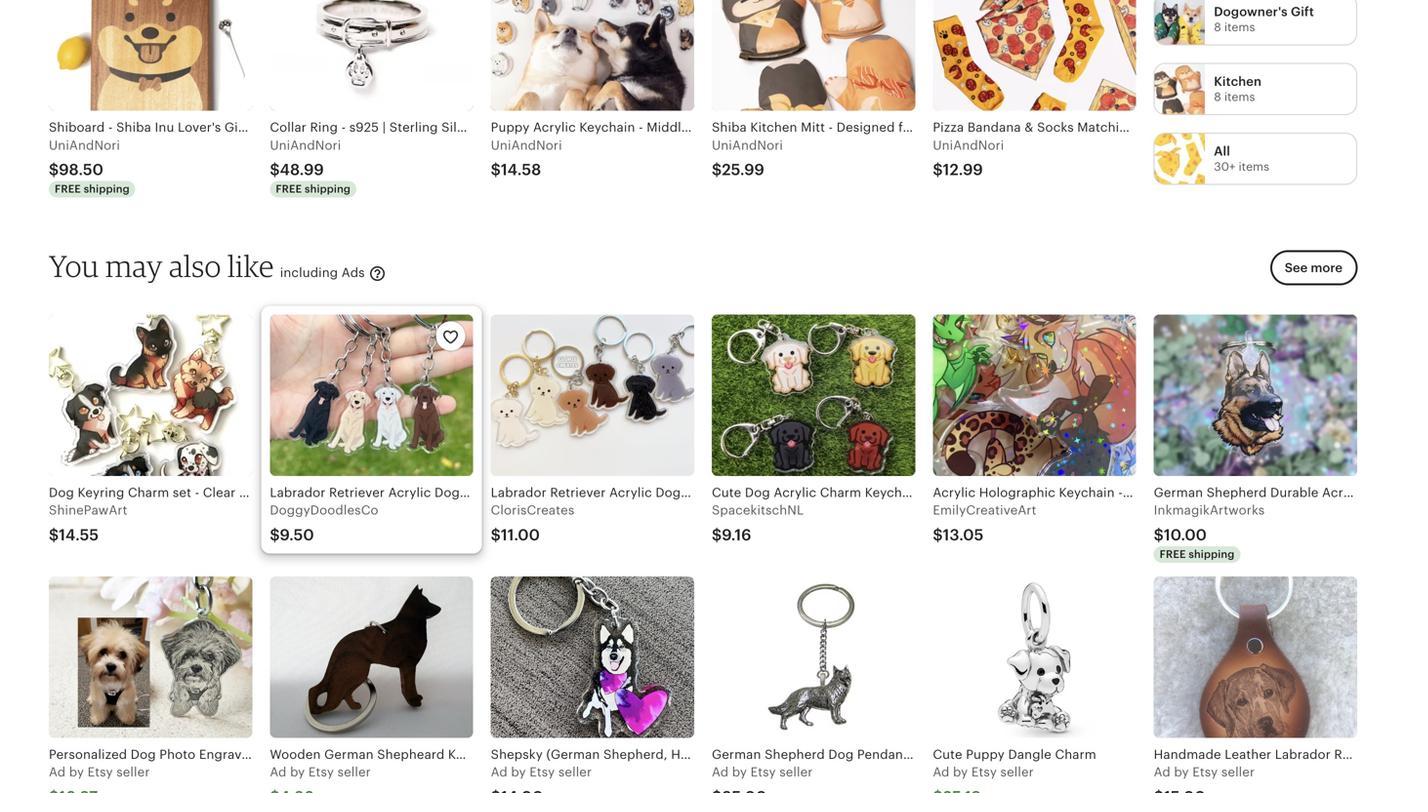 Task type: vqa. For each thing, say whether or not it's contained in the screenshot.
'Kitchen 8 items'
yes



Task type: describe. For each thing, give the bounding box(es) containing it.
keychain inside 'puppy acrylic keychain - middle size dog | 2-side dog charms uniandnori $ 14.58'
[[579, 120, 635, 135]]

- for 14.58
[[639, 120, 643, 135]]

cute for 9.16
[[712, 486, 741, 500]]

d inside shepsky (german shepherd, husky mix) keychain a d b y etsy seller
[[499, 766, 508, 780]]

kitchen 8 items
[[1214, 74, 1262, 104]]

free for 10.00
[[1160, 549, 1186, 561]]

48.99
[[280, 161, 324, 179]]

uniandnori for 98.50
[[49, 138, 120, 153]]

2-
[[757, 120, 769, 135]]

25.99
[[722, 161, 764, 179]]

inkmagikartworks
[[1154, 504, 1265, 518]]

pendant
[[857, 748, 908, 763]]

keychain inside "labrador retriever acrylic dog breed keychain doggydoodlesco $ 9.50"
[[503, 486, 559, 500]]

98.50
[[59, 161, 103, 179]]

etsy inside handmade leather labrador retriever ke a d b y etsy seller
[[1192, 766, 1218, 780]]

cute for y
[[933, 748, 962, 763]]

personalized dog photo engraved keychain, customized cat picture keyring, gift for pet lover, pet loss sympathy gift, pet memorial image
[[49, 577, 252, 739]]

labrador inside handmade leather labrador retriever ke a d b y etsy seller
[[1275, 748, 1331, 763]]

doggydoodlesco
[[270, 504, 378, 518]]

8 inside dogowner's gift 8 items
[[1214, 21, 1221, 34]]

uniandnori inside 'puppy acrylic keychain - middle size dog | 2-side dog charms uniandnori $ 14.58'
[[491, 138, 562, 153]]

shepherd
[[765, 748, 825, 763]]

also
[[169, 248, 221, 284]]

seller inside handmade leather labrador retriever ke a d b y etsy seller
[[1221, 766, 1255, 780]]

retriever inside "labrador retriever acrylic dog breed keychain doggydoodlesco $ 9.50"
[[329, 486, 385, 500]]

cloriscreates
[[491, 504, 575, 518]]

shiba kitchen mitt - designed for shiba inu lover, quilted funny oven mitt, housewarming, christmas hostess gift, dog mom handmade aprons image
[[712, 0, 915, 111]]

y inside shepsky (german shepherd, husky mix) keychain a d b y etsy seller
[[519, 766, 526, 780]]

a inside handmade leather labrador retriever ke a d b y etsy seller
[[1154, 766, 1163, 780]]

shepherd,
[[603, 748, 668, 763]]

pizza bandana & socks matching set - matching dog and owner, dog lover's gift, pizza dog bandana, socks set image
[[933, 0, 1136, 111]]

including
[[280, 266, 338, 280]]

1 a from the left
[[49, 766, 58, 780]]

cute puppy dangle charm a d b y etsy seller
[[933, 748, 1096, 780]]

handmade leather labrador retriever key fob image
[[1154, 577, 1357, 739]]

free for 98.50
[[55, 183, 81, 195]]

uniandnori $ 12.99
[[933, 138, 1004, 179]]

leather
[[1225, 748, 1271, 763]]

d inside cute puppy dangle charm a d b y etsy seller
[[941, 766, 950, 780]]

2 seller from the left
[[337, 766, 371, 780]]

size
[[692, 120, 718, 135]]

shipping for 10.00
[[1189, 549, 1235, 561]]

shinepawart
[[49, 504, 127, 518]]

collar ring - s925 | sterling silver dog person's sweet gift doggo mom jewelry puppy lover wedding band unique pattern for pet owner image
[[270, 0, 473, 111]]

see more listings in the all section image
[[1155, 134, 1205, 184]]

keychain inside acrylic holographic keychain - cute animals! emilycreativeart $ 13.05
[[1059, 486, 1115, 500]]

german shepherd durable acrylic keychain w/stainless steel ring image
[[1154, 315, 1357, 477]]

cute dog acrylic charm keychains spacekitschnl $ 9.16
[[712, 486, 927, 544]]

items for all
[[1239, 160, 1269, 174]]

b inside cute puppy dangle charm a d b y etsy seller
[[953, 766, 961, 780]]

puppy inside cute puppy dangle charm a d b y etsy seller
[[966, 748, 1005, 763]]

shepsky
[[491, 748, 543, 763]]

mix)
[[712, 748, 738, 763]]

dog inside german shepherd dog pendant keychain a d b y etsy seller
[[828, 748, 854, 763]]

see more listings in the dogowner's gift section image
[[1155, 0, 1205, 44]]

uniandnori for 25.99
[[712, 138, 783, 153]]

30+
[[1214, 160, 1235, 174]]

$ inside 'puppy acrylic keychain - middle size dog | 2-side dog charms uniandnori $ 14.58'
[[491, 161, 501, 179]]

14.55
[[59, 527, 99, 544]]

german shepherd dog pendant keychain a d b y etsy seller
[[712, 748, 967, 780]]

seller inside cute puppy dangle charm a d b y etsy seller
[[1000, 766, 1034, 780]]

shepsky (german shepherd, husky mix) keychain image
[[491, 577, 694, 739]]

acrylic holographic keychain - cute animals! emilycreativeart $ 13.05
[[933, 486, 1212, 544]]

all
[[1214, 144, 1230, 159]]

uniandnori $ 48.99 free shipping
[[270, 138, 351, 195]]

14.58
[[501, 161, 541, 179]]

acrylic inside 'puppy acrylic keychain - middle size dog | 2-side dog charms uniandnori $ 14.58'
[[533, 120, 576, 135]]

y inside cute puppy dangle charm a d b y etsy seller
[[961, 766, 968, 780]]

charm for y
[[1055, 748, 1096, 763]]

all 30+ items
[[1214, 144, 1269, 174]]

holographic
[[979, 486, 1055, 500]]

middle
[[647, 120, 689, 135]]

shipping for 98.50
[[84, 183, 130, 195]]

see more link
[[1264, 250, 1357, 297]]

you may also like including ads
[[49, 248, 369, 284]]

$ inside the shinepawart $ 14.55
[[49, 527, 59, 544]]

keychains
[[865, 486, 927, 500]]

2 etsy from the left
[[308, 766, 334, 780]]

shepsky (german shepherd, husky mix) keychain a d b y etsy seller
[[491, 748, 797, 780]]

$ inside "labrador retriever acrylic dog breed keychain doggydoodlesco $ 9.50"
[[270, 527, 280, 544]]

dogowner's
[[1214, 4, 1288, 19]]

spacekitschnl
[[712, 504, 804, 518]]

side
[[769, 120, 794, 135]]

like
[[228, 248, 274, 284]]

more
[[1311, 261, 1343, 275]]

uniandnori $ 25.99
[[712, 138, 783, 179]]

etsy inside shepsky (german shepherd, husky mix) keychain a d b y etsy seller
[[529, 766, 555, 780]]

(german
[[546, 748, 600, 763]]

ads
[[342, 266, 365, 280]]



Task type: locate. For each thing, give the bounding box(es) containing it.
dog left |
[[721, 120, 747, 135]]

2 a from the left
[[270, 766, 279, 780]]

0 horizontal spatial charm
[[820, 486, 861, 500]]

8
[[1214, 21, 1221, 34], [1214, 90, 1221, 104]]

uniandnori inside uniandnori $ 98.50 free shipping
[[49, 138, 120, 153]]

free down 48.99
[[276, 183, 302, 195]]

free inside uniandnori $ 48.99 free shipping
[[276, 183, 302, 195]]

charm for 9.16
[[820, 486, 861, 500]]

shipping down 48.99
[[305, 183, 351, 195]]

0 vertical spatial puppy
[[491, 120, 530, 135]]

uniandnori $ 98.50 free shipping
[[49, 138, 130, 195]]

retriever left ke
[[1334, 748, 1390, 763]]

a d b y etsy seller for wooden german shepheard keychain, walnut wood, animal keychain, environmental friendly green materials image
[[270, 766, 371, 780]]

4 y from the left
[[740, 766, 747, 780]]

puppy
[[491, 120, 530, 135], [966, 748, 1005, 763]]

dogowner's gift 8 items
[[1214, 4, 1314, 34]]

0 horizontal spatial retriever
[[329, 486, 385, 500]]

breed
[[463, 486, 500, 500]]

y inside handmade leather labrador retriever ke a d b y etsy seller
[[1182, 766, 1189, 780]]

0 horizontal spatial a d b y etsy seller
[[49, 766, 150, 780]]

1 vertical spatial labrador
[[1275, 748, 1331, 763]]

uniandnori up 48.99
[[270, 138, 341, 153]]

8 down kitchen
[[1214, 90, 1221, 104]]

1 horizontal spatial charm
[[1055, 748, 1096, 763]]

11.00
[[501, 527, 540, 544]]

cute right pendant
[[933, 748, 962, 763]]

see more listings in the kitchen section image
[[1155, 64, 1205, 114]]

uniandnori for 12.99
[[933, 138, 1004, 153]]

$ inside uniandnori $ 98.50 free shipping
[[49, 161, 59, 179]]

9.16
[[722, 527, 751, 544]]

labrador inside "labrador retriever acrylic dog breed keychain doggydoodlesco $ 9.50"
[[270, 486, 326, 500]]

shipping inside inkmagikartworks $ 10.00 free shipping
[[1189, 549, 1235, 561]]

6 b from the left
[[1174, 766, 1182, 780]]

see more button
[[1270, 250, 1357, 286]]

seller inside german shepherd dog pendant keychain a d b y etsy seller
[[779, 766, 813, 780]]

1 y from the left
[[77, 766, 84, 780]]

3 seller from the left
[[558, 766, 592, 780]]

shipping down '98.50'
[[84, 183, 130, 195]]

2 y from the left
[[298, 766, 305, 780]]

-
[[639, 120, 643, 135], [1118, 486, 1123, 500]]

cute left animals!
[[1126, 486, 1156, 500]]

8 down dogowner's
[[1214, 21, 1221, 34]]

dog up spacekitschnl
[[745, 486, 770, 500]]

6 d from the left
[[1162, 766, 1171, 780]]

3 d from the left
[[499, 766, 508, 780]]

1 horizontal spatial cute
[[933, 748, 962, 763]]

cute dog acrylic charm keychains image
[[712, 315, 915, 477]]

labrador retriever acrylic dog breed keychain image
[[270, 315, 473, 477]]

items down kitchen
[[1224, 90, 1255, 104]]

acrylic inside "labrador retriever acrylic dog breed keychain doggydoodlesco $ 9.50"
[[388, 486, 431, 500]]

free inside inkmagikartworks $ 10.00 free shipping
[[1160, 549, 1186, 561]]

acrylic inside cute dog acrylic charm keychains spacekitschnl $ 9.16
[[774, 486, 816, 500]]

free down '98.50'
[[55, 183, 81, 195]]

retriever
[[329, 486, 385, 500], [1334, 748, 1390, 763]]

keychain right mix) at the right bottom of the page
[[742, 748, 797, 763]]

uniandnori up '98.50'
[[49, 138, 120, 153]]

dog right side on the top right
[[798, 120, 823, 135]]

$ inside the uniandnori $ 12.99
[[933, 161, 943, 179]]

a d b y etsy seller
[[49, 766, 150, 780], [270, 766, 371, 780]]

puppy acrylic keychain - middle size dog | 2-side dog charms uniandnori $ 14.58
[[491, 120, 874, 179]]

0 vertical spatial items
[[1224, 21, 1255, 34]]

d inside handmade leather labrador retriever ke a d b y etsy seller
[[1162, 766, 1171, 780]]

$ inside inkmagikartworks $ 10.00 free shipping
[[1154, 527, 1164, 544]]

uniandnori for 48.99
[[270, 138, 341, 153]]

4 seller from the left
[[779, 766, 813, 780]]

0 horizontal spatial cute
[[712, 486, 741, 500]]

1 8 from the top
[[1214, 21, 1221, 34]]

0 vertical spatial 8
[[1214, 21, 1221, 34]]

items inside dogowner's gift 8 items
[[1224, 21, 1255, 34]]

d
[[57, 766, 66, 780], [278, 766, 287, 780], [499, 766, 508, 780], [720, 766, 729, 780], [941, 766, 950, 780], [1162, 766, 1171, 780]]

etsy
[[87, 766, 113, 780], [308, 766, 334, 780], [529, 766, 555, 780], [750, 766, 776, 780], [971, 766, 997, 780], [1192, 766, 1218, 780]]

cute
[[712, 486, 741, 500], [1126, 486, 1156, 500], [933, 748, 962, 763]]

charm inside cute dog acrylic charm keychains spacekitschnl $ 9.16
[[820, 486, 861, 500]]

items inside all 30+ items
[[1239, 160, 1269, 174]]

9.50
[[280, 527, 314, 544]]

2 vertical spatial items
[[1239, 160, 1269, 174]]

keychain inside shepsky (german shepherd, husky mix) keychain a d b y etsy seller
[[742, 748, 797, 763]]

dog left pendant
[[828, 748, 854, 763]]

5 y from the left
[[961, 766, 968, 780]]

0 vertical spatial labrador
[[270, 486, 326, 500]]

inkmagikartworks $ 10.00 free shipping
[[1154, 504, 1265, 561]]

keychain up cloriscreates
[[503, 486, 559, 500]]

keychain left middle
[[579, 120, 635, 135]]

8 inside kitchen 8 items
[[1214, 90, 1221, 104]]

free inside uniandnori $ 98.50 free shipping
[[55, 183, 81, 195]]

puppy left dangle
[[966, 748, 1005, 763]]

5 d from the left
[[941, 766, 950, 780]]

4 uniandnori from the left
[[712, 138, 783, 153]]

acrylic
[[533, 120, 576, 135], [388, 486, 431, 500], [774, 486, 816, 500], [933, 486, 976, 500]]

dog
[[721, 120, 747, 135], [798, 120, 823, 135], [435, 486, 460, 500], [745, 486, 770, 500], [828, 748, 854, 763]]

5 uniandnori from the left
[[933, 138, 1004, 153]]

uniandnori
[[49, 138, 120, 153], [270, 138, 341, 153], [491, 138, 562, 153], [712, 138, 783, 153], [933, 138, 1004, 153]]

shipping inside uniandnori $ 98.50 free shipping
[[84, 183, 130, 195]]

2 b from the left
[[290, 766, 298, 780]]

1 b from the left
[[69, 766, 77, 780]]

6 etsy from the left
[[1192, 766, 1218, 780]]

4 a from the left
[[712, 766, 721, 780]]

$ inside cute dog acrylic charm keychains spacekitschnl $ 9.16
[[712, 527, 722, 544]]

0 vertical spatial retriever
[[329, 486, 385, 500]]

charm left "keychains"
[[820, 486, 861, 500]]

$ inside uniandnori $ 48.99 free shipping
[[270, 161, 280, 179]]

1 d from the left
[[57, 766, 66, 780]]

0 horizontal spatial labrador
[[270, 486, 326, 500]]

labrador right leather
[[1275, 748, 1331, 763]]

shipping for 48.99
[[305, 183, 351, 195]]

acrylic inside acrylic holographic keychain - cute animals! emilycreativeart $ 13.05
[[933, 486, 976, 500]]

1 vertical spatial items
[[1224, 90, 1255, 104]]

0 vertical spatial charm
[[820, 486, 861, 500]]

5 b from the left
[[953, 766, 961, 780]]

handmade leather labrador retriever ke a d b y etsy seller
[[1154, 748, 1406, 780]]

2 8 from the top
[[1214, 90, 1221, 104]]

- inside acrylic holographic keychain - cute animals! emilycreativeart $ 13.05
[[1118, 486, 1123, 500]]

y
[[77, 766, 84, 780], [298, 766, 305, 780], [519, 766, 526, 780], [740, 766, 747, 780], [961, 766, 968, 780], [1182, 766, 1189, 780]]

free
[[55, 183, 81, 195], [276, 183, 302, 195], [1160, 549, 1186, 561]]

cute inside cute puppy dangle charm a d b y etsy seller
[[933, 748, 962, 763]]

charm
[[820, 486, 861, 500], [1055, 748, 1096, 763]]

1 horizontal spatial shipping
[[305, 183, 351, 195]]

etsy inside german shepherd dog pendant keychain a d b y etsy seller
[[750, 766, 776, 780]]

1 uniandnori from the left
[[49, 138, 120, 153]]

dog inside "labrador retriever acrylic dog breed keychain doggydoodlesco $ 9.50"
[[435, 486, 460, 500]]

a inside cute puppy dangle charm a d b y etsy seller
[[933, 766, 942, 780]]

b inside shepsky (german shepherd, husky mix) keychain a d b y etsy seller
[[511, 766, 519, 780]]

kitchen
[[1214, 74, 1262, 89]]

see more
[[1285, 261, 1343, 275]]

2 horizontal spatial free
[[1160, 549, 1186, 561]]

y inside german shepherd dog pendant keychain a d b y etsy seller
[[740, 766, 747, 780]]

retriever inside handmade leather labrador retriever ke a d b y etsy seller
[[1334, 748, 1390, 763]]

b inside handmade leather labrador retriever ke a d b y etsy seller
[[1174, 766, 1182, 780]]

$ inside cloriscreates $ 11.00
[[491, 527, 501, 544]]

- inside 'puppy acrylic keychain - middle size dog | 2-side dog charms uniandnori $ 14.58'
[[639, 120, 643, 135]]

see
[[1285, 261, 1308, 275]]

german
[[712, 748, 761, 763]]

$
[[49, 161, 59, 179], [270, 161, 280, 179], [491, 161, 501, 179], [712, 161, 722, 179], [933, 161, 943, 179], [49, 527, 59, 544], [270, 527, 280, 544], [491, 527, 501, 544], [712, 527, 722, 544], [933, 527, 943, 544], [1154, 527, 1164, 544]]

0 horizontal spatial puppy
[[491, 120, 530, 135]]

$ inside uniandnori $ 25.99
[[712, 161, 722, 179]]

dog inside cute dog acrylic charm keychains spacekitschnl $ 9.16
[[745, 486, 770, 500]]

- left middle
[[639, 120, 643, 135]]

acrylic up emilycreativeart
[[933, 486, 976, 500]]

3 etsy from the left
[[529, 766, 555, 780]]

2 d from the left
[[278, 766, 287, 780]]

1 vertical spatial puppy
[[966, 748, 1005, 763]]

3 b from the left
[[511, 766, 519, 780]]

seller inside shepsky (german shepherd, husky mix) keychain a d b y etsy seller
[[558, 766, 592, 780]]

keychain inside german shepherd dog pendant keychain a d b y etsy seller
[[911, 748, 967, 763]]

1 vertical spatial -
[[1118, 486, 1123, 500]]

charm right dangle
[[1055, 748, 1096, 763]]

cloriscreates $ 11.00
[[491, 504, 575, 544]]

12.99
[[943, 161, 983, 179]]

a
[[49, 766, 58, 780], [270, 766, 279, 780], [491, 766, 500, 780], [712, 766, 721, 780], [933, 766, 942, 780], [1154, 766, 1163, 780]]

d inside german shepherd dog pendant keychain a d b y etsy seller
[[720, 766, 729, 780]]

keychain
[[579, 120, 635, 135], [503, 486, 559, 500], [1059, 486, 1115, 500], [742, 748, 797, 763], [911, 748, 967, 763]]

a inside german shepherd dog pendant keychain a d b y etsy seller
[[712, 766, 721, 780]]

1 etsy from the left
[[87, 766, 113, 780]]

1 horizontal spatial labrador
[[1275, 748, 1331, 763]]

dangle
[[1008, 748, 1052, 763]]

keychain right pendant
[[911, 748, 967, 763]]

0 horizontal spatial shipping
[[84, 183, 130, 195]]

labrador retriever acrylic dog breed keychain | cartoon kawaii art puppy glitter charm | chibi cute animal lover pet loss memorial gift image
[[491, 315, 694, 477]]

puppy acrylic keychain - middle size dog | 2-side dog charms image
[[491, 0, 694, 111]]

b inside german shepherd dog pendant keychain a d b y etsy seller
[[732, 766, 740, 780]]

may
[[106, 248, 163, 284]]

emilycreativeart
[[933, 504, 1037, 518]]

animals!
[[1159, 486, 1212, 500]]

2 uniandnori from the left
[[270, 138, 341, 153]]

puppy inside 'puppy acrylic keychain - middle size dog | 2-side dog charms uniandnori $ 14.58'
[[491, 120, 530, 135]]

husky
[[671, 748, 709, 763]]

acrylic up spacekitschnl
[[774, 486, 816, 500]]

labrador
[[270, 486, 326, 500], [1275, 748, 1331, 763]]

shipping down 10.00
[[1189, 549, 1235, 561]]

2 horizontal spatial shipping
[[1189, 549, 1235, 561]]

items right 30+
[[1239, 160, 1269, 174]]

items inside kitchen 8 items
[[1224, 90, 1255, 104]]

5 a from the left
[[933, 766, 942, 780]]

retriever up doggydoodlesco
[[329, 486, 385, 500]]

3 uniandnori from the left
[[491, 138, 562, 153]]

a inside shepsky (german shepherd, husky mix) keychain a d b y etsy seller
[[491, 766, 500, 780]]

keychain right the holographic
[[1059, 486, 1115, 500]]

- for 13.05
[[1118, 486, 1123, 500]]

1 a d b y etsy seller from the left
[[49, 766, 150, 780]]

shiboard - shiba inu lover's gift, end grain handmade board, kitchen engraved pet cutting boards, gifts for dog lovers, wood barkuterie, image
[[49, 0, 252, 111]]

0 horizontal spatial free
[[55, 183, 81, 195]]

b
[[69, 766, 77, 780], [290, 766, 298, 780], [511, 766, 519, 780], [732, 766, 740, 780], [953, 766, 961, 780], [1174, 766, 1182, 780]]

a d b y etsy seller for "personalized dog photo engraved keychain, customized cat picture keyring, gift for pet lover, pet loss sympathy gift, pet memorial"
[[49, 766, 150, 780]]

2 horizontal spatial cute
[[1126, 486, 1156, 500]]

1 horizontal spatial puppy
[[966, 748, 1005, 763]]

1 seller from the left
[[116, 766, 150, 780]]

acrylic left breed
[[388, 486, 431, 500]]

1 vertical spatial charm
[[1055, 748, 1096, 763]]

|
[[750, 120, 754, 135]]

6 seller from the left
[[1221, 766, 1255, 780]]

3 a from the left
[[491, 766, 500, 780]]

cute puppy dangle charm image
[[933, 577, 1136, 739]]

shipping inside uniandnori $ 48.99 free shipping
[[305, 183, 351, 195]]

items for kitchen
[[1224, 90, 1255, 104]]

shipping
[[84, 183, 130, 195], [305, 183, 351, 195], [1189, 549, 1235, 561]]

cute up spacekitschnl
[[712, 486, 741, 500]]

1 vertical spatial 8
[[1214, 90, 1221, 104]]

puppy up the 14.58
[[491, 120, 530, 135]]

0 horizontal spatial -
[[639, 120, 643, 135]]

items down dogowner's
[[1224, 21, 1255, 34]]

1 horizontal spatial a d b y etsy seller
[[270, 766, 371, 780]]

free down 10.00
[[1160, 549, 1186, 561]]

cute inside acrylic holographic keychain - cute animals! emilycreativeart $ 13.05
[[1126, 486, 1156, 500]]

you
[[49, 248, 99, 284]]

2 a d b y etsy seller from the left
[[270, 766, 371, 780]]

1 horizontal spatial free
[[276, 183, 302, 195]]

free for 48.99
[[276, 183, 302, 195]]

5 etsy from the left
[[971, 766, 997, 780]]

6 a from the left
[[1154, 766, 1163, 780]]

charms
[[827, 120, 874, 135]]

$ inside acrylic holographic keychain - cute animals! emilycreativeart $ 13.05
[[933, 527, 943, 544]]

10.00
[[1164, 527, 1207, 544]]

shinepawart $ 14.55
[[49, 504, 127, 544]]

labrador retriever acrylic dog breed keychain doggydoodlesco $ 9.50
[[270, 486, 559, 544]]

5 seller from the left
[[1000, 766, 1034, 780]]

ke
[[1393, 748, 1406, 763]]

4 etsy from the left
[[750, 766, 776, 780]]

6 y from the left
[[1182, 766, 1189, 780]]

gift
[[1291, 4, 1314, 19]]

uniandnori down |
[[712, 138, 783, 153]]

cute inside cute dog acrylic charm keychains spacekitschnl $ 9.16
[[712, 486, 741, 500]]

handmade
[[1154, 748, 1221, 763]]

3 y from the left
[[519, 766, 526, 780]]

seller
[[116, 766, 150, 780], [337, 766, 371, 780], [558, 766, 592, 780], [779, 766, 813, 780], [1000, 766, 1034, 780], [1221, 766, 1255, 780]]

1 vertical spatial retriever
[[1334, 748, 1390, 763]]

wooden german shepheard keychain, walnut wood, animal keychain, environmental friendly green materials image
[[270, 577, 473, 739]]

uniandnori up the 14.58
[[491, 138, 562, 153]]

uniandnori up '12.99'
[[933, 138, 1004, 153]]

uniandnori inside uniandnori $ 48.99 free shipping
[[270, 138, 341, 153]]

labrador up doggydoodlesco
[[270, 486, 326, 500]]

acrylic holographic keychain - cute animals! image
[[933, 315, 1136, 477]]

1 horizontal spatial retriever
[[1334, 748, 1390, 763]]

1 horizontal spatial -
[[1118, 486, 1123, 500]]

4 d from the left
[[720, 766, 729, 780]]

0 vertical spatial -
[[639, 120, 643, 135]]

items
[[1224, 21, 1255, 34], [1224, 90, 1255, 104], [1239, 160, 1269, 174]]

etsy inside cute puppy dangle charm a d b y etsy seller
[[971, 766, 997, 780]]

charm inside cute puppy dangle charm a d b y etsy seller
[[1055, 748, 1096, 763]]

dog keyring charm set - clear double sided acrylic keyring charms with epoxy coating and golden heart keyring image
[[49, 315, 252, 477]]

german shepherd dog pendant keychain image
[[712, 577, 915, 739]]

dog left breed
[[435, 486, 460, 500]]

13.05
[[943, 527, 984, 544]]

4 b from the left
[[732, 766, 740, 780]]

acrylic up the 14.58
[[533, 120, 576, 135]]

- left animals!
[[1118, 486, 1123, 500]]



